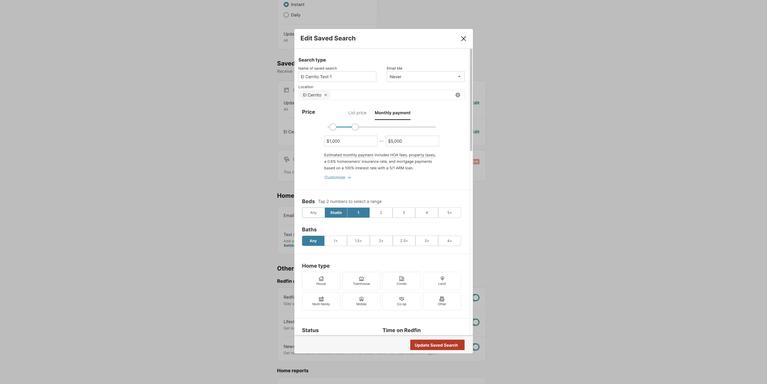 Task type: vqa. For each thing, say whether or not it's contained in the screenshot.
bottommost based
yes



Task type: locate. For each thing, give the bounding box(es) containing it.
None checkbox
[[354, 232, 371, 239], [463, 294, 479, 302], [354, 232, 371, 239], [463, 294, 479, 302]]

1 vertical spatial email
[[284, 213, 294, 218]]

email left me
[[387, 66, 396, 70]]

1 horizontal spatial 2
[[380, 211, 382, 215]]

2 , from the left
[[435, 153, 436, 157]]

el for el cerrito test 1
[[284, 129, 287, 134]]

search up name of saved search text field
[[325, 66, 337, 70]]

1 types from the top
[[299, 31, 310, 37]]

saved inside button
[[430, 343, 443, 348]]

on inside redfin news stay up to date on redfin's tools and features, how to buy or sell a home, and connect with an agent.
[[311, 302, 315, 306]]

all left price
[[284, 107, 288, 112]]

latest
[[323, 351, 332, 355]]

local down time on redfin
[[406, 351, 414, 355]]

with down rate,
[[378, 166, 385, 170]]

any
[[310, 211, 317, 215], [310, 239, 317, 243]]

1 horizontal spatial 1
[[358, 211, 359, 215]]

cerrito left test
[[288, 129, 302, 134]]

el down 'location'
[[303, 92, 307, 98]]

edit
[[300, 34, 312, 42], [472, 100, 479, 106], [472, 129, 479, 134]]

get down newsletter
[[284, 351, 290, 355]]

1 vertical spatial type
[[318, 263, 330, 269]]

0 vertical spatial update
[[284, 31, 298, 37]]

1 vertical spatial local
[[406, 351, 414, 355]]

redfin inside "newsletter from my agent get notified about the latest trends in the real estate market from your local redfin agent."
[[415, 351, 426, 355]]

and inside % homeowners' insurance rate, and mortgage payments based on a
[[389, 159, 396, 164]]

cerrito inside the edit saved search dialog
[[308, 92, 321, 98]]

on up name of saved search text field
[[346, 69, 351, 74]]

0 horizontal spatial agent.
[[427, 351, 438, 355]]

redfin down update saved search
[[415, 351, 426, 355]]

phone
[[300, 239, 311, 243]]

edit for edit saved search
[[300, 34, 312, 42]]

Any checkbox
[[302, 208, 325, 218]]

option group for baths
[[302, 236, 461, 246]]

redfin right time
[[404, 327, 421, 334]]

price
[[357, 110, 366, 115]]

0 vertical spatial all
[[284, 38, 288, 43]]

Mobile checkbox
[[342, 292, 381, 311]]

—
[[379, 139, 384, 144]]

1 for from the top
[[293, 88, 301, 93]]

all down daily 'option'
[[284, 38, 288, 43]]

0 vertical spatial from
[[306, 344, 315, 349]]

3
[[403, 211, 405, 215]]

your left preferred
[[352, 69, 360, 74]]

rate,
[[380, 159, 388, 164]]

2 inside 'checkbox'
[[380, 211, 382, 215]]

Multi-family checkbox
[[302, 292, 340, 311]]

none search field inside the edit saved search dialog
[[330, 90, 464, 101]]

1 vertical spatial in
[[345, 351, 348, 355]]

and right op
[[411, 302, 417, 306]]

0 vertical spatial %
[[333, 159, 336, 164]]

1 horizontal spatial ,
[[435, 153, 436, 157]]

market
[[375, 351, 387, 355]]

Daily radio
[[284, 12, 289, 17]]

a right 'sell' at the right bottom
[[396, 302, 398, 306]]

preferred
[[362, 69, 380, 74]]

to
[[349, 199, 353, 204], [298, 302, 301, 306], [373, 302, 376, 306]]

0 horizontal spatial search
[[298, 57, 314, 63]]

features,
[[348, 302, 363, 306]]

2 down range
[[380, 211, 382, 215]]

for left rent
[[293, 157, 301, 162]]

update types all down daily
[[284, 31, 310, 43]]

1 vertical spatial from
[[388, 351, 396, 355]]

agent. right an at the bottom right
[[447, 302, 458, 306]]

1 vertical spatial other
[[438, 302, 446, 306]]

0 vertical spatial update types all
[[284, 31, 310, 43]]

1 horizontal spatial search
[[334, 34, 356, 42]]

1 vertical spatial any
[[310, 239, 317, 243]]

0 horizontal spatial %
[[333, 159, 336, 164]]

a inside % homeowners' insurance rate, and mortgage payments based on a
[[342, 166, 344, 170]]

1 update types all from the top
[[284, 31, 310, 43]]

1 vertical spatial types
[[299, 100, 310, 106]]

Enter min text field
[[327, 139, 375, 144]]

add
[[284, 239, 291, 243]]

1 vertical spatial searches
[[328, 169, 346, 175]]

always on
[[351, 213, 371, 218]]

to left select on the bottom
[[349, 199, 353, 204]]

redfin up stay on the left
[[284, 295, 296, 300]]

update left no at bottom right
[[415, 343, 429, 348]]

0.6
[[327, 159, 333, 164]]

multi-family
[[312, 302, 330, 306]]

None search field
[[330, 90, 464, 101]]

0 vertical spatial 1
[[313, 129, 315, 134]]

1 horizontal spatial payment
[[393, 110, 411, 115]]

edit inside the edit saved search dialog
[[300, 34, 312, 42]]

2 horizontal spatial to
[[373, 302, 376, 306]]

your inside "newsletter from my agent get notified about the latest trends in the real estate market from your local redfin agent."
[[397, 351, 405, 355]]

any inside option
[[310, 211, 317, 215]]

1 horizontal spatial searches
[[328, 169, 346, 175]]

2 vertical spatial search
[[444, 343, 458, 348]]

4
[[426, 211, 428, 215]]

with inside the edit saved search dialog
[[378, 166, 385, 170]]

update inside update saved search button
[[415, 343, 429, 348]]

for for for sale
[[293, 88, 301, 93]]

other inside the other checkbox
[[438, 302, 446, 306]]

searching
[[359, 169, 378, 175]]

0 horizontal spatial searches
[[297, 60, 324, 67]]

1 horizontal spatial email
[[387, 66, 396, 70]]

2 edit button from the top
[[472, 129, 479, 135]]

cerrito
[[308, 92, 321, 98], [288, 129, 302, 134]]

payment up insurance
[[358, 153, 374, 157]]

0 horizontal spatial with
[[378, 166, 385, 170]]

search inside saved searches receive timely notifications based on your preferred search filters.
[[381, 69, 394, 74]]

and right tools
[[341, 302, 347, 306]]

from up about
[[306, 344, 315, 349]]

resources.
[[387, 326, 405, 331]]

update saved search
[[415, 343, 458, 348]]

1 the from the left
[[316, 351, 322, 355]]

4+ radio
[[438, 236, 461, 246]]

payment right monthly
[[393, 110, 411, 115]]

1 vertical spatial cerrito
[[288, 129, 302, 134]]

tours
[[296, 192, 311, 199]]

0 vertical spatial your
[[352, 69, 360, 74]]

home for home reports
[[277, 368, 291, 374]]

can
[[292, 169, 299, 175]]

in
[[326, 239, 329, 243], [345, 351, 348, 355]]

search left me
[[381, 69, 394, 74]]

1 horizontal spatial from
[[388, 351, 396, 355]]

type up house option
[[318, 263, 330, 269]]

1 , from the left
[[407, 153, 408, 157]]

agent. down update saved search
[[427, 351, 438, 355]]

1 horizontal spatial other
[[438, 302, 446, 306]]

2 horizontal spatial your
[[397, 351, 405, 355]]

3+ radio
[[415, 236, 438, 246]]

updates
[[293, 279, 312, 284]]

in inside "newsletter from my agent get notified about the latest trends in the real estate market from your local redfin agent."
[[345, 351, 348, 355]]

other
[[277, 265, 294, 272], [438, 302, 446, 306]]

, up mortgage
[[407, 153, 408, 157]]

1 horizontal spatial search
[[381, 69, 394, 74]]

type up saved
[[316, 57, 326, 63]]

and
[[389, 159, 396, 164], [341, 302, 347, 306], [411, 302, 417, 306], [367, 326, 374, 331]]

home for home type
[[302, 263, 317, 269]]

2 vertical spatial home
[[277, 368, 291, 374]]

customize
[[324, 175, 345, 180]]

1 vertical spatial agent.
[[427, 351, 438, 355]]

0 vertical spatial email
[[387, 66, 396, 70]]

0 horizontal spatial local
[[291, 326, 299, 331]]

el for el cerrito
[[303, 92, 307, 98]]

update types all
[[284, 31, 310, 43], [284, 100, 310, 112]]

lifestyle
[[284, 319, 300, 325]]

1.5+ radio
[[347, 236, 370, 246]]

1 vertical spatial get
[[284, 351, 290, 355]]

maximum price slider
[[352, 124, 359, 131]]

1 horizontal spatial %
[[351, 166, 354, 170]]

None checkbox
[[463, 319, 479, 326], [463, 344, 479, 351], [463, 319, 479, 326], [463, 344, 479, 351]]

type for home type
[[318, 263, 330, 269]]

local
[[291, 326, 299, 331], [406, 351, 414, 355]]

and right style
[[367, 326, 374, 331]]

while
[[347, 169, 357, 175]]

1 down select on the bottom
[[358, 211, 359, 215]]

no
[[437, 343, 443, 348]]

update down daily 'option'
[[284, 31, 298, 37]]

redfin's
[[316, 302, 330, 306]]

1
[[313, 129, 315, 134], [358, 211, 359, 215]]

price
[[302, 109, 315, 115]]

0 horizontal spatial from
[[306, 344, 315, 349]]

me
[[397, 66, 402, 70]]

1 all from the top
[[284, 38, 288, 43]]

0 horizontal spatial el
[[284, 129, 287, 134]]

types down daily
[[299, 31, 310, 37]]

1 checkbox
[[347, 208, 370, 218]]

1 vertical spatial el
[[284, 129, 287, 134]]

1 horizontal spatial to
[[349, 199, 353, 204]]

Condo checkbox
[[383, 272, 421, 290]]

edit for 2nd edit button
[[472, 129, 479, 134]]

0 vertical spatial any
[[310, 211, 317, 215]]

mobile
[[356, 302, 366, 306]]

tap 2 numbers to select a range
[[318, 199, 382, 204]]

sale
[[302, 88, 313, 93]]

news
[[297, 295, 308, 300]]

0 vertical spatial based
[[332, 69, 344, 74]]

agent.
[[447, 302, 458, 306], [427, 351, 438, 355]]

1 horizontal spatial in
[[345, 351, 348, 355]]

the
[[316, 351, 322, 355], [349, 351, 355, 355]]

home left reports
[[277, 368, 291, 374]]

2 vertical spatial option group
[[302, 272, 461, 311]]

on up customize button
[[336, 166, 341, 170]]

based up name of saved search text field
[[332, 69, 344, 74]]

a left 100
[[342, 166, 344, 170]]

multi-
[[312, 302, 321, 306]]

a left range
[[367, 199, 369, 204]]

types up price
[[299, 100, 310, 106]]

2 vertical spatial update
[[415, 343, 429, 348]]

search inside button
[[444, 343, 458, 348]]

list box
[[387, 71, 465, 82]]

instant
[[291, 2, 305, 7]]

Any radio
[[302, 236, 325, 246]]

0 vertical spatial with
[[378, 166, 385, 170]]

settings
[[284, 243, 299, 248]]

1 vertical spatial with
[[433, 302, 441, 306]]

0 horizontal spatial email
[[284, 213, 294, 218]]

option group
[[302, 208, 461, 218], [302, 236, 461, 246], [302, 272, 461, 311]]

0 vertical spatial edit button
[[472, 100, 479, 112]]

1 horizontal spatial el
[[303, 92, 307, 98]]

1 vertical spatial option group
[[302, 236, 461, 246]]

2 right the tap
[[326, 199, 329, 204]]

1 vertical spatial for
[[293, 157, 301, 162]]

text
[[284, 232, 292, 237]]

1 vertical spatial your
[[292, 239, 299, 243]]

update down for sale
[[284, 100, 298, 106]]

Name of saved search text field
[[301, 74, 374, 79]]

0 horizontal spatial other
[[277, 265, 294, 272]]

1 vertical spatial update types all
[[284, 100, 310, 112]]

based down 0.6
[[324, 166, 335, 170]]

1 vertical spatial all
[[284, 107, 288, 112]]

1 vertical spatial payment
[[358, 153, 374, 157]]

daily
[[291, 12, 301, 17]]

2 types from the top
[[299, 100, 310, 106]]

local inside "newsletter from my agent get notified about the latest trends in the real estate market from your local redfin agent."
[[406, 351, 414, 355]]

0 vertical spatial el
[[303, 92, 307, 98]]

1 vertical spatial edit button
[[472, 129, 479, 135]]

2 for from the top
[[293, 157, 301, 162]]

cerrito left remove el cerrito image
[[308, 92, 321, 98]]

in left 1+
[[326, 239, 329, 243]]

2 vertical spatial edit
[[472, 129, 479, 134]]

other up redfin updates
[[277, 265, 294, 272]]

1 horizontal spatial the
[[349, 351, 355, 355]]

a inside ", a"
[[324, 159, 326, 164]]

100
[[345, 166, 351, 170]]

0 vertical spatial edit
[[300, 34, 312, 42]]

2 get from the top
[[284, 351, 290, 355]]

a inside redfin news stay up to date on redfin's tools and features, how to buy or sell a home, and connect with an agent.
[[396, 302, 398, 306]]

1 get from the top
[[284, 326, 290, 331]]

1 vertical spatial home
[[302, 263, 317, 269]]

0 vertical spatial payment
[[393, 110, 411, 115]]

.
[[399, 169, 400, 175]]

on right date at left bottom
[[311, 302, 315, 306]]

a left 5/1
[[386, 166, 388, 170]]

2 horizontal spatial search
[[444, 343, 458, 348]]

home up updates
[[302, 263, 317, 269]]

0 horizontal spatial the
[[316, 351, 322, 355]]

the down my
[[316, 351, 322, 355]]

saved
[[314, 66, 324, 70]]

0 horizontal spatial in
[[326, 239, 329, 243]]

any for studio
[[310, 211, 317, 215]]

email inside the edit saved search dialog
[[387, 66, 396, 70]]

home inside the edit saved search dialog
[[302, 263, 317, 269]]

0 vertical spatial 2
[[326, 199, 329, 204]]

0 vertical spatial other
[[277, 265, 294, 272]]

name of saved search element
[[298, 63, 374, 71]]

to right up
[[298, 302, 301, 306]]

buy
[[377, 302, 384, 306]]

op
[[403, 302, 406, 306]]

with left an at the bottom right
[[433, 302, 441, 306]]

and up 5/1
[[389, 159, 396, 164]]

el cerrito test 1
[[284, 129, 315, 134]]

any inside radio
[[310, 239, 317, 243]]

about
[[305, 351, 315, 355]]

0 vertical spatial local
[[291, 326, 299, 331]]

1 vertical spatial 2
[[380, 211, 382, 215]]

searches inside saved searches receive timely notifications based on your preferred search filters.
[[297, 60, 324, 67]]

your right market
[[397, 351, 405, 355]]

0 vertical spatial in
[[326, 239, 329, 243]]

tap
[[318, 199, 325, 204]]

1 horizontal spatial cerrito
[[308, 92, 321, 98]]

the left real on the left bottom of page
[[349, 351, 355, 355]]

your
[[352, 69, 360, 74], [292, 239, 299, 243], [397, 351, 405, 355]]

from right market
[[388, 351, 396, 355]]

1 horizontal spatial agent.
[[447, 302, 458, 306]]

0 vertical spatial home
[[277, 192, 294, 199]]

for left sale
[[293, 88, 301, 93]]

get
[[284, 326, 290, 331], [284, 351, 290, 355]]

1 vertical spatial update
[[284, 100, 298, 106]]

home left tours
[[277, 192, 294, 199]]

update types all down for sale
[[284, 100, 310, 112]]

, right the property in the right of the page
[[435, 153, 436, 157]]

option group containing house
[[302, 272, 461, 311]]

you can create saved searches while searching for rentals .
[[284, 169, 400, 175]]

cerrito for el cerrito
[[308, 92, 321, 98]]

a left 0.6
[[324, 159, 326, 164]]

name of saved search
[[298, 66, 337, 70]]

0 horizontal spatial search
[[325, 66, 337, 70]]

search for edit saved search
[[334, 34, 356, 42]]

House checkbox
[[302, 272, 340, 290]]

0 vertical spatial types
[[299, 31, 310, 37]]

for
[[379, 169, 384, 175]]

0 vertical spatial cerrito
[[308, 92, 321, 98]]

0 vertical spatial type
[[316, 57, 326, 63]]

1 vertical spatial based
[[324, 166, 335, 170]]

el left test
[[284, 129, 287, 134]]

1 horizontal spatial with
[[433, 302, 441, 306]]

with inside redfin news stay up to date on redfin's tools and features, how to buy or sell a home, and connect with an agent.
[[433, 302, 441, 306]]

monthly payment
[[375, 110, 411, 115]]

1 vertical spatial 1
[[358, 211, 359, 215]]

property
[[409, 153, 424, 157]]

design
[[375, 326, 386, 331]]

agent. inside "newsletter from my agent get notified about the latest trends in the real estate market from your local redfin agent."
[[427, 351, 438, 355]]

1 vertical spatial edit
[[472, 100, 479, 106]]

0 horizontal spatial cerrito
[[288, 129, 302, 134]]

other right connect
[[438, 302, 446, 306]]

other for other emails
[[277, 265, 294, 272]]

% down homeowners'
[[351, 166, 354, 170]]

% down estimated
[[333, 159, 336, 164]]

local down lifestyle
[[291, 326, 299, 331]]

arm
[[396, 166, 404, 170]]

el inside the edit saved search dialog
[[303, 92, 307, 98]]

0 horizontal spatial 1
[[313, 129, 315, 134]]

0 vertical spatial searches
[[297, 60, 324, 67]]

1 right test
[[313, 129, 315, 134]]

get down lifestyle
[[284, 326, 290, 331]]

account settings
[[284, 239, 346, 248]]

an
[[442, 302, 446, 306]]

always
[[351, 213, 365, 218]]

in right trends
[[345, 351, 348, 355]]

1 horizontal spatial local
[[406, 351, 414, 355]]

homeowners'
[[337, 159, 361, 164]]

to left buy
[[373, 302, 376, 306]]

Enter max text field
[[388, 139, 437, 144]]

your up settings
[[292, 239, 299, 243]]

mortgage
[[397, 159, 414, 164]]

search
[[325, 66, 337, 70], [381, 69, 394, 74]]

edit saved search
[[300, 34, 356, 42]]

email up text
[[284, 213, 294, 218]]

based inside % homeowners' insurance rate, and mortgage payments based on a
[[324, 166, 335, 170]]



Task type: describe. For each thing, give the bounding box(es) containing it.
loan.
[[405, 166, 414, 170]]

1 vertical spatial %
[[351, 166, 354, 170]]

on inside saved searches receive timely notifications based on your preferred search filters.
[[346, 69, 351, 74]]

trends
[[333, 351, 344, 355]]

other for other
[[438, 302, 446, 306]]

1 edit button from the top
[[472, 100, 479, 112]]

home type
[[302, 263, 330, 269]]

tips
[[305, 319, 313, 325]]

lifestyle & tips get local insights, home improvement tips, style and design resources.
[[284, 319, 405, 331]]

option group for home type
[[302, 272, 461, 311]]

email for email me
[[387, 66, 396, 70]]

connect
[[418, 302, 432, 306]]

0 horizontal spatial 2
[[326, 199, 329, 204]]

2 update types all from the top
[[284, 100, 310, 112]]

list price element
[[348, 105, 366, 120]]

and inside lifestyle & tips get local insights, home improvement tips, style and design resources.
[[367, 326, 374, 331]]

beds
[[302, 198, 315, 205]]

monthly payment element
[[375, 105, 411, 120]]

payments
[[415, 159, 432, 164]]

search inside dialog
[[325, 66, 337, 70]]

for for for rent
[[293, 157, 301, 162]]

reports
[[292, 368, 309, 374]]

Land checkbox
[[423, 272, 461, 290]]

Instant radio
[[284, 2, 289, 7]]

account settings link
[[284, 239, 346, 248]]

100 % interest rate with a 5/1 arm loan.
[[345, 166, 414, 170]]

you
[[284, 169, 291, 175]]

1 vertical spatial search
[[298, 57, 314, 63]]

Studio checkbox
[[325, 208, 348, 218]]

rate
[[370, 166, 377, 170]]

notifications
[[307, 69, 331, 74]]

any for 1+
[[310, 239, 317, 243]]

other emails
[[277, 265, 315, 272]]

5+
[[447, 211, 452, 215]]

based inside saved searches receive timely notifications based on your preferred search filters.
[[332, 69, 344, 74]]

rentals
[[386, 169, 399, 175]]

clear input button
[[455, 93, 460, 97]]

on right always
[[366, 213, 371, 218]]

real
[[356, 351, 362, 355]]

receive
[[277, 69, 293, 74]]

house
[[316, 282, 326, 286]]

Other checkbox
[[423, 292, 461, 311]]

list box inside the edit saved search dialog
[[387, 71, 465, 82]]

tools
[[331, 302, 340, 306]]

(sms)
[[293, 232, 305, 237]]

cerrito for el cerrito test 1
[[288, 129, 302, 134]]

studio
[[330, 211, 342, 215]]

monthly
[[375, 110, 392, 115]]

edit for 1st edit button from the top
[[472, 100, 479, 106]]

&
[[301, 319, 304, 325]]

no results
[[437, 343, 457, 348]]

0 vertical spatial option group
[[302, 208, 461, 218]]

home for home tours
[[277, 192, 294, 199]]

test
[[303, 129, 312, 134]]

co-op
[[397, 302, 406, 306]]

redfin down other emails
[[277, 279, 292, 284]]

add your phone number in
[[284, 239, 330, 243]]

results
[[443, 343, 457, 348]]

newsletter
[[284, 344, 305, 349]]

2+ radio
[[370, 236, 393, 246]]

insights,
[[300, 326, 314, 331]]

home reports
[[277, 368, 309, 374]]

notified
[[291, 351, 304, 355]]

search type
[[298, 57, 326, 63]]

edit saved search dialog
[[294, 29, 473, 384]]

4 checkbox
[[415, 208, 438, 218]]

redfin news stay up to date on redfin's tools and features, how to buy or sell a home, and connect with an agent.
[[284, 295, 458, 306]]

local inside lifestyle & tips get local insights, home improvement tips, style and design resources.
[[291, 326, 299, 331]]

estate
[[363, 351, 374, 355]]

status
[[302, 327, 319, 334]]

stay
[[284, 302, 291, 306]]

redfin inside redfin news stay up to date on redfin's tools and features, how to buy or sell a home, and connect with an agent.
[[284, 295, 296, 300]]

improvement
[[326, 326, 349, 331]]

5/1
[[390, 166, 395, 170]]

sell
[[389, 302, 395, 306]]

get inside lifestyle & tips get local insights, home improvement tips, style and design resources.
[[284, 326, 290, 331]]

1+ radio
[[324, 236, 347, 246]]

numbers
[[330, 199, 347, 204]]

agent. inside redfin news stay up to date on redfin's tools and features, how to buy or sell a home, and connect with an agent.
[[447, 302, 458, 306]]

search for update saved search
[[444, 343, 458, 348]]

2+
[[379, 239, 384, 243]]

email for email
[[284, 213, 294, 218]]

% inside % homeowners' insurance rate, and mortgage payments based on a
[[333, 159, 336, 164]]

3 checkbox
[[392, 208, 415, 218]]

timely
[[294, 69, 306, 74]]

1+
[[334, 239, 338, 243]]

emails
[[295, 265, 315, 272]]

location element
[[298, 82, 462, 90]]

Co-op checkbox
[[383, 292, 421, 311]]

land
[[438, 282, 446, 286]]

remove el cerrito image
[[324, 93, 327, 97]]

email me element
[[387, 63, 462, 71]]

name
[[298, 66, 308, 70]]

your inside saved searches receive timely notifications based on your preferred search filters.
[[352, 69, 360, 74]]

2 the from the left
[[349, 351, 355, 355]]

location
[[298, 85, 313, 89]]

co-
[[397, 302, 403, 306]]

my
[[317, 344, 323, 349]]

of
[[310, 66, 313, 70]]

type for search type
[[316, 57, 326, 63]]

list price
[[348, 110, 366, 115]]

monthly
[[343, 153, 357, 157]]

on right time
[[397, 327, 403, 334]]

2 all from the top
[[284, 107, 288, 112]]

for sale
[[293, 88, 313, 93]]

0 horizontal spatial to
[[298, 302, 301, 306]]

text (sms)
[[284, 232, 305, 237]]

style
[[358, 326, 366, 331]]

email me
[[387, 66, 402, 70]]

Townhouse checkbox
[[342, 272, 381, 290]]

select
[[354, 199, 366, 204]]

create
[[300, 169, 313, 175]]

list
[[348, 110, 355, 115]]

, inside ", a"
[[435, 153, 436, 157]]

1 inside 1 checkbox
[[358, 211, 359, 215]]

on inside % homeowners' insurance rate, and mortgage payments based on a
[[336, 166, 341, 170]]

hoa
[[390, 153, 398, 157]]

range
[[370, 199, 382, 204]]

edit saved search element
[[300, 34, 454, 42]]

customize button
[[324, 171, 353, 182]]

0 horizontal spatial payment
[[358, 153, 374, 157]]

filters.
[[396, 69, 408, 74]]

agent
[[324, 344, 335, 349]]

3+
[[425, 239, 429, 243]]

home
[[315, 326, 325, 331]]

5+ checkbox
[[438, 208, 461, 218]]

get inside "newsletter from my agent get notified about the latest trends in the real estate market from your local redfin agent."
[[284, 351, 290, 355]]

2.5+ radio
[[393, 236, 415, 246]]

, a
[[324, 153, 436, 164]]

saved inside saved searches receive timely notifications based on your preferred search filters.
[[277, 60, 295, 67]]

fees
[[399, 153, 407, 157]]

4+
[[447, 239, 452, 243]]

minimum price slider
[[330, 124, 336, 131]]

for rent
[[293, 157, 313, 162]]

time on redfin
[[383, 327, 421, 334]]

2 checkbox
[[370, 208, 392, 218]]

0 horizontal spatial your
[[292, 239, 299, 243]]

estimated
[[324, 153, 342, 157]]

update saved search button
[[410, 340, 464, 350]]

to inside the edit saved search dialog
[[349, 199, 353, 204]]

redfin inside the edit saved search dialog
[[404, 327, 421, 334]]



